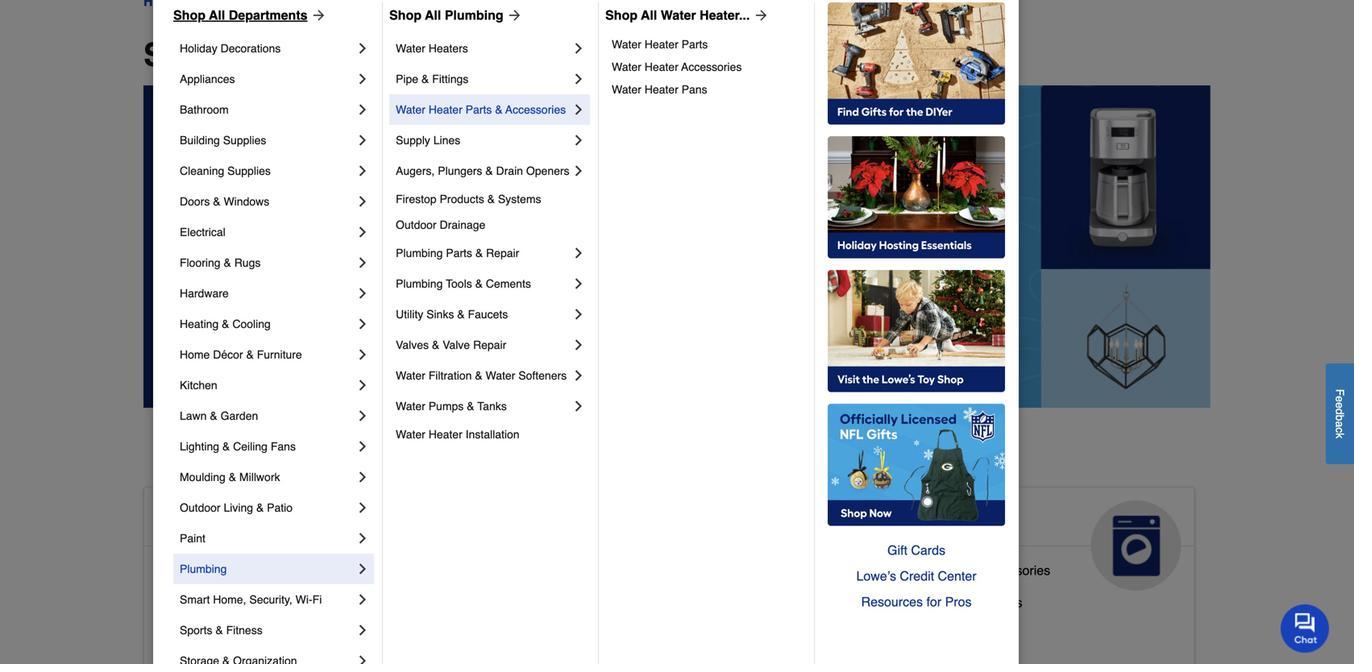 Task type: vqa. For each thing, say whether or not it's contained in the screenshot.
Firestop Products & Systems
yes



Task type: describe. For each thing, give the bounding box(es) containing it.
pet inside animal & pet care
[[620, 507, 656, 533]]

gift
[[887, 543, 908, 558]]

a
[[1334, 421, 1347, 427]]

1 vertical spatial pet
[[516, 621, 536, 636]]

accessible entry & home
[[157, 627, 303, 642]]

supply lines
[[396, 134, 460, 147]]

lawn & garden link
[[180, 401, 355, 431]]

valves & valve repair link
[[396, 330, 571, 360]]

openers
[[526, 164, 570, 177]]

1 vertical spatial furniture
[[639, 621, 691, 636]]

& down outdoor drainage link
[[475, 247, 483, 260]]

home,
[[213, 593, 246, 606]]

chevron right image for lighting & ceiling fans
[[355, 439, 371, 455]]

chevron right image for water pumps & tanks
[[571, 398, 587, 414]]

lowe's credit center link
[[828, 563, 1005, 589]]

appliance
[[876, 563, 932, 578]]

shop for shop all plumbing
[[389, 8, 422, 23]]

f e e d b a c k button
[[1326, 363, 1354, 464]]

heater...
[[700, 8, 750, 23]]

0 vertical spatial accessories
[[681, 60, 742, 73]]

chevron right image for plumbing
[[355, 561, 371, 577]]

valves & valve repair
[[396, 339, 506, 351]]

water for water heaters
[[396, 42, 425, 55]]

smart home, security, wi-fi link
[[180, 584, 355, 615]]

chevron right image for water heater parts & accessories
[[571, 102, 587, 118]]

outdoor living & patio link
[[180, 493, 355, 523]]

heater for water heater parts
[[645, 38, 679, 51]]

water heaters
[[396, 42, 468, 55]]

augers, plungers & drain openers link
[[396, 156, 571, 186]]

& right tools
[[475, 277, 483, 290]]

0 horizontal spatial appliances
[[180, 73, 235, 85]]

building supplies link
[[180, 125, 355, 156]]

houses,
[[576, 621, 623, 636]]

find gifts for the diyer. image
[[828, 2, 1005, 125]]

building supplies
[[180, 134, 266, 147]]

1 e from the top
[[1334, 396, 1347, 402]]

accessible bathroom
[[157, 563, 278, 578]]

hardware
[[180, 287, 229, 300]]

valve
[[443, 339, 470, 351]]

supplies for livestock supplies
[[574, 589, 623, 604]]

drain
[[496, 164, 523, 177]]

parts down cards
[[936, 563, 966, 578]]

pipe
[[396, 73, 418, 85]]

flooring & rugs link
[[180, 247, 355, 278]]

shop for shop all water heater...
[[605, 8, 638, 23]]

water for water pumps & tanks
[[396, 400, 425, 413]]

2 e from the top
[[1334, 402, 1347, 408]]

& left rugs
[[224, 256, 231, 269]]

b
[[1334, 415, 1347, 421]]

lawn
[[180, 409, 207, 422]]

filtration
[[429, 369, 472, 382]]

plumbing parts & repair link
[[396, 238, 571, 268]]

water for water heater accessories
[[612, 60, 641, 73]]

parts up water heater accessories link
[[682, 38, 708, 51]]

outdoor drainage
[[396, 218, 485, 231]]

water heater installation link
[[396, 422, 587, 447]]

chevron right image for augers, plungers & drain openers
[[571, 163, 587, 179]]

chevron right image for flooring & rugs
[[355, 255, 371, 271]]

supply lines link
[[396, 125, 571, 156]]

1 vertical spatial home
[[281, 507, 344, 533]]

sports & fitness link
[[180, 615, 355, 646]]

shop all plumbing
[[389, 8, 503, 23]]

accessible for accessible bedroom
[[157, 595, 219, 610]]

chevron right image for home décor & furniture
[[355, 347, 371, 363]]

cleaning supplies
[[180, 164, 271, 177]]

water pumps & tanks
[[396, 400, 507, 413]]

chevron right image for lawn & garden
[[355, 408, 371, 424]]

accessible bedroom
[[157, 595, 275, 610]]

& up wine
[[969, 563, 978, 578]]

& up outdoor drainage link
[[487, 193, 495, 206]]

repair for plumbing parts & repair
[[486, 247, 519, 260]]

softeners
[[518, 369, 567, 382]]

water filtration & water softeners link
[[396, 360, 571, 391]]

wi-
[[296, 593, 312, 606]]

wine
[[946, 595, 976, 610]]

paint
[[180, 532, 205, 545]]

accessible home link
[[144, 488, 476, 591]]

chevron right image for cleaning supplies
[[355, 163, 371, 179]]

water filtration & water softeners
[[396, 369, 567, 382]]

flooring & rugs
[[180, 256, 261, 269]]

lowe's
[[856, 569, 896, 584]]

beds,
[[539, 621, 572, 636]]

fi
[[312, 593, 322, 606]]

repair for valves & valve repair
[[473, 339, 506, 351]]

shop all departments
[[143, 36, 479, 73]]

lighting
[[180, 440, 219, 453]]

chevron right image for valves & valve repair
[[571, 337, 587, 353]]

accessible home image
[[373, 501, 463, 591]]

water for water filtration & water softeners
[[396, 369, 425, 382]]

chevron right image for supply lines
[[571, 132, 587, 148]]

paint link
[[180, 523, 355, 554]]

sinks
[[427, 308, 454, 321]]

heater for water heater installation
[[429, 428, 462, 441]]

& right houses, at the left
[[627, 621, 635, 636]]

moulding
[[180, 471, 226, 484]]

arrow right image for shop all plumbing
[[503, 7, 523, 23]]

moulding & millwork
[[180, 471, 280, 484]]

& left cooling
[[222, 318, 229, 330]]

all for water
[[641, 8, 657, 23]]

chevron right image for paint
[[355, 530, 371, 547]]

& left drain
[[485, 164, 493, 177]]

kitchen
[[180, 379, 217, 392]]

décor
[[213, 348, 243, 361]]

outdoor living & patio
[[180, 501, 293, 514]]

0 vertical spatial appliances link
[[180, 64, 355, 94]]

valves
[[396, 339, 429, 351]]

officially licensed n f l gifts. shop now. image
[[828, 404, 1005, 526]]

2 vertical spatial accessories
[[981, 563, 1050, 578]]

1 horizontal spatial appliances link
[[863, 488, 1194, 591]]

& down pipe & fittings "link" on the left top of the page
[[495, 103, 503, 116]]

fittings
[[432, 73, 469, 85]]

animal & pet care image
[[732, 501, 822, 591]]

chat invite button image
[[1281, 604, 1330, 653]]

for
[[927, 594, 942, 609]]

chevron right image for holiday decorations
[[355, 40, 371, 56]]

tools
[[446, 277, 472, 290]]

beverage & wine chillers
[[876, 595, 1022, 610]]

holiday hosting essentials. image
[[828, 136, 1005, 259]]

utility sinks & faucets link
[[396, 299, 571, 330]]

plumbing for plumbing tools & cements
[[396, 277, 443, 290]]

appliances image
[[1091, 501, 1181, 591]]

& left pros
[[934, 595, 943, 610]]

supplies for building supplies
[[223, 134, 266, 147]]

care
[[516, 533, 567, 559]]

f
[[1334, 389, 1347, 396]]

water heater parts & accessories link
[[396, 94, 571, 125]]

accessible bedroom link
[[157, 592, 275, 624]]

visit the lowe's toy shop. image
[[828, 270, 1005, 393]]

enjoy savings year-round. no matter what you're shopping for, find what you need at a great price. image
[[143, 85, 1211, 408]]

decorations
[[221, 42, 281, 55]]

c
[[1334, 427, 1347, 433]]

animal & pet care link
[[503, 488, 835, 591]]

supply
[[396, 134, 430, 147]]

parts down 'drainage'
[[446, 247, 472, 260]]

cleaning
[[180, 164, 224, 177]]

plumbing up water heaters link
[[445, 8, 503, 23]]

& right the pipe on the left of page
[[422, 73, 429, 85]]

chevron right image for moulding & millwork
[[355, 469, 371, 485]]



Task type: locate. For each thing, give the bounding box(es) containing it.
accessible down smart
[[157, 627, 219, 642]]

garden
[[221, 409, 258, 422]]

lighting & ceiling fans link
[[180, 431, 355, 462]]

smart
[[180, 593, 210, 606]]

supplies up cleaning supplies
[[223, 134, 266, 147]]

0 vertical spatial outdoor
[[396, 218, 437, 231]]

& left ceiling
[[222, 440, 230, 453]]

& inside animal & pet care
[[598, 507, 614, 533]]

accessible for accessible entry & home
[[157, 627, 219, 642]]

arrow right image inside 'shop all water heater...' link
[[750, 7, 769, 23]]

plumbing parts & repair
[[396, 247, 519, 260]]

1 vertical spatial appliances link
[[863, 488, 1194, 591]]

entry
[[222, 627, 253, 642]]

augers, plungers & drain openers
[[396, 164, 570, 177]]

water up the pipe on the left of page
[[396, 42, 425, 55]]

water down water heater accessories
[[612, 83, 641, 96]]

faucets
[[468, 308, 508, 321]]

shop inside shop all departments link
[[173, 8, 206, 23]]

all up "holiday decorations" on the top
[[209, 8, 225, 23]]

water up tanks
[[486, 369, 515, 382]]

plumbing for plumbing parts & repair
[[396, 247, 443, 260]]

appliances link
[[180, 64, 355, 94], [863, 488, 1194, 591]]

& right 'filtration' in the left bottom of the page
[[475, 369, 483, 382]]

plumbing up utility
[[396, 277, 443, 290]]

1 horizontal spatial accessories
[[681, 60, 742, 73]]

fans
[[271, 440, 296, 453]]

livestock
[[516, 589, 570, 604]]

d
[[1334, 408, 1347, 415]]

&
[[422, 73, 429, 85], [495, 103, 503, 116], [485, 164, 493, 177], [487, 193, 495, 206], [213, 195, 221, 208], [475, 247, 483, 260], [224, 256, 231, 269], [475, 277, 483, 290], [457, 308, 465, 321], [222, 318, 229, 330], [432, 339, 439, 351], [246, 348, 254, 361], [475, 369, 483, 382], [467, 400, 474, 413], [210, 409, 217, 422], [222, 440, 230, 453], [229, 471, 236, 484], [256, 501, 264, 514], [598, 507, 614, 533], [969, 563, 978, 578], [934, 595, 943, 610], [627, 621, 635, 636], [216, 624, 223, 637], [256, 627, 265, 642]]

all up water heater parts at the top
[[641, 8, 657, 23]]

water up water heater parts at the top
[[661, 8, 696, 23]]

bathroom up 'smart home, security, wi-fi'
[[222, 563, 278, 578]]

& right doors
[[213, 195, 221, 208]]

accessories
[[681, 60, 742, 73], [505, 103, 566, 116], [981, 563, 1050, 578]]

pet beds, houses, & furniture
[[516, 621, 691, 636]]

1 arrow right image from the left
[[503, 7, 523, 23]]

& right lawn
[[210, 409, 217, 422]]

0 horizontal spatial appliances link
[[180, 64, 355, 94]]

accessible bathroom link
[[157, 559, 278, 592]]

& right sinks
[[457, 308, 465, 321]]

resources for pros
[[861, 594, 972, 609]]

heater down water heater accessories
[[645, 83, 679, 96]]

chevron right image for hardware
[[355, 285, 371, 301]]

pumps
[[429, 400, 464, 413]]

outdoor down 'firestop'
[[396, 218, 437, 231]]

bathroom up building
[[180, 103, 229, 116]]

shop
[[143, 36, 224, 73]]

chillers
[[979, 595, 1022, 610]]

home décor & furniture
[[180, 348, 302, 361]]

1 horizontal spatial furniture
[[639, 621, 691, 636]]

chevron right image
[[355, 40, 371, 56], [355, 71, 371, 87], [571, 102, 587, 118], [571, 163, 587, 179], [355, 224, 371, 240], [571, 245, 587, 261], [355, 255, 371, 271], [355, 285, 371, 301], [571, 306, 587, 322], [355, 377, 371, 393], [355, 408, 371, 424], [355, 439, 371, 455], [355, 469, 371, 485], [355, 530, 371, 547], [355, 592, 371, 608], [355, 653, 371, 664]]

1 vertical spatial outdoor
[[180, 501, 221, 514]]

accessories up the water heater pans link
[[681, 60, 742, 73]]

plumbing up smart
[[180, 563, 227, 576]]

chevron right image for appliances
[[355, 71, 371, 87]]

furniture right houses, at the left
[[639, 621, 691, 636]]

accessories down pipe & fittings "link" on the left top of the page
[[505, 103, 566, 116]]

0 vertical spatial appliances
[[180, 73, 235, 85]]

arrow right image
[[308, 7, 327, 23]]

1 horizontal spatial pet
[[620, 507, 656, 533]]

3 accessible from the top
[[157, 595, 219, 610]]

0 horizontal spatial pet
[[516, 621, 536, 636]]

livestock supplies
[[516, 589, 623, 604]]

resources
[[861, 594, 923, 609]]

shop up holiday
[[173, 8, 206, 23]]

water heater parts & accessories
[[396, 103, 566, 116]]

0 horizontal spatial shop
[[173, 8, 206, 23]]

accessible down moulding
[[157, 507, 275, 533]]

water heater parts
[[612, 38, 708, 51]]

water inside "link"
[[396, 400, 425, 413]]

all down shop all departments link
[[232, 36, 273, 73]]

electrical
[[180, 226, 226, 239]]

appliances link up chillers
[[863, 488, 1194, 591]]

animal
[[516, 507, 592, 533]]

heater down water heater parts at the top
[[645, 60, 679, 73]]

accessories up chillers
[[981, 563, 1050, 578]]

0 vertical spatial repair
[[486, 247, 519, 260]]

shop inside shop all plumbing link
[[389, 8, 422, 23]]

appliances down holiday
[[180, 73, 235, 85]]

chevron right image for utility sinks & faucets
[[571, 306, 587, 322]]

chevron right image for water heaters
[[571, 40, 587, 56]]

resources for pros link
[[828, 589, 1005, 615]]

chevron right image for water filtration & water softeners
[[571, 368, 587, 384]]

1 vertical spatial repair
[[473, 339, 506, 351]]

2 shop from the left
[[389, 8, 422, 23]]

products
[[440, 193, 484, 206]]

& left millwork
[[229, 471, 236, 484]]

heater up lines
[[429, 103, 462, 116]]

3 shop from the left
[[605, 8, 638, 23]]

chevron right image for heating & cooling
[[355, 316, 371, 332]]

& right entry
[[256, 627, 265, 642]]

heater for water heater pans
[[645, 83, 679, 96]]

electrical link
[[180, 217, 355, 247]]

1 horizontal spatial shop
[[389, 8, 422, 23]]

fitness
[[226, 624, 263, 637]]

1 vertical spatial departments
[[282, 36, 479, 73]]

water up water heater pans
[[612, 60, 641, 73]]

0 horizontal spatial furniture
[[257, 348, 302, 361]]

outdoor for outdoor living & patio
[[180, 501, 221, 514]]

1 horizontal spatial arrow right image
[[750, 7, 769, 23]]

& left patio
[[256, 501, 264, 514]]

animal & pet care
[[516, 507, 656, 559]]

utility sinks & faucets
[[396, 308, 508, 321]]

arrow right image up water heaters link
[[503, 7, 523, 23]]

livestock supplies link
[[516, 585, 623, 617]]

water for water heater parts
[[612, 38, 641, 51]]

1 horizontal spatial appliances
[[876, 507, 996, 533]]

1 accessible from the top
[[157, 507, 275, 533]]

furniture up kitchen link
[[257, 348, 302, 361]]

water for water heater pans
[[612, 83, 641, 96]]

k
[[1334, 433, 1347, 439]]

beverage
[[876, 595, 931, 610]]

departments for shop all departments
[[229, 8, 308, 23]]

doors & windows
[[180, 195, 269, 208]]

plumbing for plumbing
[[180, 563, 227, 576]]

1 horizontal spatial outdoor
[[396, 218, 437, 231]]

shop up water heater parts at the top
[[605, 8, 638, 23]]

2 arrow right image from the left
[[750, 7, 769, 23]]

millwork
[[239, 471, 280, 484]]

doors & windows link
[[180, 186, 355, 217]]

supplies for cleaning supplies
[[227, 164, 271, 177]]

1 vertical spatial supplies
[[227, 164, 271, 177]]

plumbing down outdoor drainage
[[396, 247, 443, 260]]

chevron right image for kitchen
[[355, 377, 371, 393]]

0 horizontal spatial accessories
[[505, 103, 566, 116]]

appliances link down "decorations"
[[180, 64, 355, 94]]

e up d
[[1334, 396, 1347, 402]]

chevron right image for plumbing parts & repair
[[571, 245, 587, 261]]

appliances up cards
[[876, 507, 996, 533]]

plungers
[[438, 164, 482, 177]]

4 accessible from the top
[[157, 627, 219, 642]]

arrow right image for shop all water heater...
[[750, 7, 769, 23]]

credit
[[900, 569, 934, 584]]

chevron right image for plumbing tools & cements
[[571, 276, 587, 292]]

1 vertical spatial accessories
[[505, 103, 566, 116]]

arrow right image inside shop all plumbing link
[[503, 7, 523, 23]]

holiday decorations link
[[180, 33, 355, 64]]

water up supply
[[396, 103, 425, 116]]

firestop products & systems
[[396, 193, 541, 206]]

water pumps & tanks link
[[396, 391, 571, 422]]

departments for shop all departments
[[282, 36, 479, 73]]

heater for water heater accessories
[[645, 60, 679, 73]]

center
[[938, 569, 977, 584]]

water down water pumps & tanks
[[396, 428, 425, 441]]

shop up water heaters
[[389, 8, 422, 23]]

sports
[[180, 624, 212, 637]]

outdoor for outdoor drainage
[[396, 218, 437, 231]]

water for water heater parts & accessories
[[396, 103, 425, 116]]

utility
[[396, 308, 423, 321]]

chevron right image for pipe & fittings
[[571, 71, 587, 87]]

chevron right image for sports & fitness
[[355, 622, 371, 638]]

0 vertical spatial pet
[[620, 507, 656, 533]]

heater up water heater accessories
[[645, 38, 679, 51]]

shop for shop all departments
[[173, 8, 206, 23]]

0 vertical spatial furniture
[[257, 348, 302, 361]]

heating & cooling
[[180, 318, 271, 330]]

2 horizontal spatial accessories
[[981, 563, 1050, 578]]

lowe's credit center
[[856, 569, 977, 584]]

chevron right image for bathroom
[[355, 102, 371, 118]]

water down valves on the left of page
[[396, 369, 425, 382]]

2 vertical spatial home
[[268, 627, 303, 642]]

supplies up houses, at the left
[[574, 589, 623, 604]]

plumbing link
[[180, 554, 355, 584]]

heater down pumps
[[429, 428, 462, 441]]

heater for water heater parts & accessories
[[429, 103, 462, 116]]

e up b
[[1334, 402, 1347, 408]]

windows
[[224, 195, 269, 208]]

arrow right image up 'water heater parts' link
[[750, 7, 769, 23]]

& down accessible bedroom link
[[216, 624, 223, 637]]

chevron right image for smart home, security, wi-fi
[[355, 592, 371, 608]]

moulding & millwork link
[[180, 462, 355, 493]]

sports & fitness
[[180, 624, 263, 637]]

chevron right image for building supplies
[[355, 132, 371, 148]]

furniture
[[257, 348, 302, 361], [639, 621, 691, 636]]

accessible up smart
[[157, 563, 219, 578]]

0 vertical spatial bathroom
[[180, 103, 229, 116]]

1 shop from the left
[[173, 8, 206, 23]]

water heater parts link
[[612, 33, 803, 56]]

accessible home
[[157, 507, 344, 533]]

pipe & fittings link
[[396, 64, 571, 94]]

water left pumps
[[396, 400, 425, 413]]

2 horizontal spatial shop
[[605, 8, 638, 23]]

firestop
[[396, 193, 437, 206]]

pet beds, houses, & furniture link
[[516, 617, 691, 650]]

drainage
[[440, 218, 485, 231]]

heating
[[180, 318, 219, 330]]

& right décor at the bottom of the page
[[246, 348, 254, 361]]

pet
[[620, 507, 656, 533], [516, 621, 536, 636]]

repair down the "faucets"
[[473, 339, 506, 351]]

all up water heaters
[[425, 8, 441, 23]]

2 accessible from the top
[[157, 563, 219, 578]]

0 vertical spatial supplies
[[223, 134, 266, 147]]

pipe & fittings
[[396, 73, 469, 85]]

shop all water heater...
[[605, 8, 750, 23]]

repair
[[486, 247, 519, 260], [473, 339, 506, 351]]

0 horizontal spatial arrow right image
[[503, 7, 523, 23]]

arrow right image
[[503, 7, 523, 23], [750, 7, 769, 23]]

shop all departments link
[[173, 6, 327, 25]]

1 vertical spatial appliances
[[876, 507, 996, 533]]

all for departments
[[209, 8, 225, 23]]

2 vertical spatial supplies
[[574, 589, 623, 604]]

lighting & ceiling fans
[[180, 440, 296, 453]]

0 vertical spatial departments
[[229, 8, 308, 23]]

accessible for accessible bathroom
[[157, 563, 219, 578]]

0 horizontal spatial outdoor
[[180, 501, 221, 514]]

supplies up the windows
[[227, 164, 271, 177]]

installation
[[466, 428, 520, 441]]

gift cards link
[[828, 538, 1005, 563]]

& right animal
[[598, 507, 614, 533]]

1 vertical spatial bathroom
[[222, 563, 278, 578]]

& left 'valve'
[[432, 339, 439, 351]]

& left tanks
[[467, 400, 474, 413]]

accessible for accessible home
[[157, 507, 275, 533]]

water for water heater installation
[[396, 428, 425, 441]]

chevron right image
[[571, 40, 587, 56], [571, 71, 587, 87], [355, 102, 371, 118], [355, 132, 371, 148], [571, 132, 587, 148], [355, 163, 371, 179], [355, 193, 371, 210], [571, 276, 587, 292], [355, 316, 371, 332], [571, 337, 587, 353], [355, 347, 371, 363], [571, 368, 587, 384], [571, 398, 587, 414], [355, 500, 371, 516], [355, 561, 371, 577], [355, 622, 371, 638]]

all for plumbing
[[425, 8, 441, 23]]

shop inside 'shop all water heater...' link
[[605, 8, 638, 23]]

parts down pipe & fittings "link" on the left top of the page
[[466, 103, 492, 116]]

outdoor down moulding
[[180, 501, 221, 514]]

chevron right image for electrical
[[355, 224, 371, 240]]

chevron right image for doors & windows
[[355, 193, 371, 210]]

accessible up sports
[[157, 595, 219, 610]]

heaters
[[429, 42, 468, 55]]

0 vertical spatial home
[[180, 348, 210, 361]]

water up water heater accessories
[[612, 38, 641, 51]]

chevron right image for outdoor living & patio
[[355, 500, 371, 516]]

holiday
[[180, 42, 217, 55]]

water heater accessories
[[612, 60, 742, 73]]

heating & cooling link
[[180, 309, 355, 339]]

bathroom inside "link"
[[222, 563, 278, 578]]

bathroom
[[180, 103, 229, 116], [222, 563, 278, 578]]

accessible inside "link"
[[157, 563, 219, 578]]

repair down outdoor drainage link
[[486, 247, 519, 260]]

living
[[224, 501, 253, 514]]



